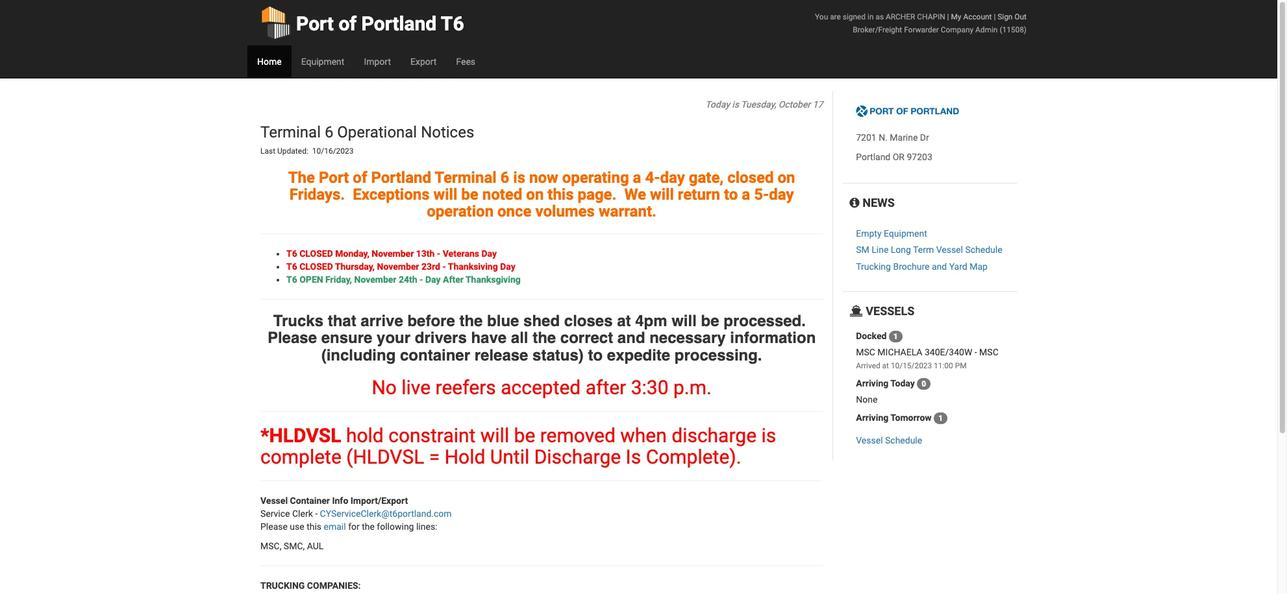 Task type: vqa. For each thing, say whether or not it's contained in the screenshot.


Task type: locate. For each thing, give the bounding box(es) containing it.
the port of portland terminal 6 is now operating a 4-day gate, closed on fridays.  exceptions will be noted on this page.  we will return to a 5-day operation once volumes warrant.
[[288, 169, 795, 221]]

on right the 5-
[[778, 169, 795, 187]]

dr
[[920, 133, 929, 143]]

of
[[339, 12, 357, 35], [353, 169, 367, 187]]

vessel up service
[[260, 496, 288, 507]]

0 horizontal spatial equipment
[[301, 57, 344, 67]]

the right for
[[362, 522, 375, 532]]

0
[[922, 380, 926, 389]]

1 vertical spatial terminal
[[435, 169, 497, 187]]

a left the 5-
[[742, 186, 750, 204]]

| left sign
[[994, 12, 996, 21]]

- right 24th
[[420, 275, 423, 285]]

this
[[548, 186, 574, 204], [307, 522, 322, 532]]

0 horizontal spatial schedule
[[885, 436, 922, 446]]

1 horizontal spatial equipment
[[884, 229, 927, 239]]

schedule up map
[[965, 245, 1002, 256]]

empty equipment link
[[856, 229, 927, 239]]

equipment up long
[[884, 229, 927, 239]]

terminal inside the terminal 6 operational notices last updated:  10/16/2023
[[260, 123, 321, 142]]

the left the blue
[[459, 312, 483, 330]]

0 vertical spatial 1
[[894, 333, 898, 342]]

0 horizontal spatial vessel
[[260, 496, 288, 507]]

pm
[[955, 362, 967, 371]]

msc up arrived
[[856, 347, 875, 358]]

schedule down arriving tomorrow 1
[[885, 436, 922, 446]]

1 vertical spatial schedule
[[885, 436, 922, 446]]

1 vertical spatial today
[[891, 378, 915, 389]]

of down 10/16/2023 on the top of the page
[[353, 169, 367, 187]]

terminal
[[260, 123, 321, 142], [435, 169, 497, 187]]

day
[[481, 249, 497, 259], [500, 262, 515, 272], [425, 275, 441, 285]]

arriving down the none
[[856, 413, 889, 423]]

1 horizontal spatial to
[[724, 186, 738, 204]]

t6 up trucks
[[286, 262, 297, 272]]

vessel
[[936, 245, 963, 256], [856, 436, 883, 446], [260, 496, 288, 507]]

on right noted
[[526, 186, 544, 204]]

- right the 23rd
[[442, 262, 446, 272]]

the
[[459, 312, 483, 330], [533, 329, 556, 348], [362, 522, 375, 532]]

will right 4pm
[[672, 312, 697, 330]]

0 vertical spatial equipment
[[301, 57, 344, 67]]

0 vertical spatial is
[[732, 99, 739, 110]]

|
[[947, 12, 949, 21], [994, 12, 996, 21]]

1 vertical spatial closed
[[300, 262, 333, 272]]

drivers
[[415, 329, 467, 348]]

0 horizontal spatial day
[[425, 275, 441, 285]]

t6
[[441, 12, 464, 35], [286, 249, 297, 259], [286, 262, 297, 272], [286, 275, 297, 285]]

this right once
[[548, 186, 574, 204]]

t6 up fees popup button
[[441, 12, 464, 35]]

2 vertical spatial day
[[425, 275, 441, 285]]

1 horizontal spatial 6
[[500, 169, 509, 187]]

status)
[[533, 346, 584, 365]]

=
[[429, 446, 440, 469]]

0 vertical spatial closed
[[300, 249, 333, 259]]

my
[[951, 12, 961, 21]]

msc right 340w
[[979, 347, 999, 358]]

2 horizontal spatial vessel
[[936, 245, 963, 256]]

1 vertical spatial day
[[500, 262, 515, 272]]

1 inside docked 1 msc michaela 340e / 340w - msc arrived at 10/15/2023 11:00 pm
[[894, 333, 898, 342]]

import
[[364, 57, 391, 67]]

day up thanksiving
[[481, 249, 497, 259]]

is left now
[[513, 169, 525, 187]]

7201
[[856, 133, 877, 143]]

is inside the port of portland terminal 6 is now operating a 4-day gate, closed on fridays.  exceptions will be noted on this page.  we will return to a 5-day operation once volumes warrant.
[[513, 169, 525, 187]]

a left 4-
[[633, 169, 641, 187]]

7201 n. marine dr
[[856, 133, 929, 143]]

0 horizontal spatial is
[[513, 169, 525, 187]]

msc, smc, aul
[[260, 542, 324, 552]]

0 horizontal spatial to
[[588, 346, 603, 365]]

thanksiving
[[448, 262, 498, 272]]

1 vertical spatial arriving
[[856, 413, 889, 423]]

0 vertical spatial vessel
[[936, 245, 963, 256]]

equipment right home
[[301, 57, 344, 67]]

1 horizontal spatial |
[[994, 12, 996, 21]]

1 horizontal spatial and
[[932, 262, 947, 272]]

1 arriving from the top
[[856, 378, 889, 389]]

2 | from the left
[[994, 12, 996, 21]]

2 horizontal spatial be
[[701, 312, 719, 330]]

1 vertical spatial equipment
[[884, 229, 927, 239]]

release
[[475, 346, 528, 365]]

portland or 97203
[[856, 152, 932, 163]]

2 arriving from the top
[[856, 413, 889, 423]]

of up 'equipment' popup button at the left top of page
[[339, 12, 357, 35]]

2 horizontal spatial is
[[761, 425, 776, 447]]

0 horizontal spatial day
[[660, 169, 685, 187]]

fees button
[[446, 45, 485, 78]]

0 vertical spatial of
[[339, 12, 357, 35]]

1 vertical spatial november
[[377, 262, 419, 272]]

please left that
[[268, 329, 317, 348]]

2 horizontal spatial the
[[533, 329, 556, 348]]

in
[[868, 12, 874, 21]]

1 vertical spatial and
[[618, 329, 645, 348]]

1 horizontal spatial is
[[732, 99, 739, 110]]

is right discharge
[[761, 425, 776, 447]]

1 horizontal spatial schedule
[[965, 245, 1002, 256]]

and left yard
[[932, 262, 947, 272]]

0 horizontal spatial terminal
[[260, 123, 321, 142]]

marine
[[890, 133, 918, 143]]

is
[[626, 446, 641, 469]]

1 horizontal spatial 1
[[939, 414, 943, 423]]

thursday,
[[335, 262, 375, 272]]

aul
[[307, 542, 324, 552]]

1 vertical spatial this
[[307, 522, 322, 532]]

0 horizontal spatial and
[[618, 329, 645, 348]]

and
[[932, 262, 947, 272], [618, 329, 645, 348]]

exceptions
[[353, 186, 430, 204]]

2 vertical spatial is
[[761, 425, 776, 447]]

6 up 10/16/2023 on the top of the page
[[325, 123, 333, 142]]

0 horizontal spatial today
[[705, 99, 730, 110]]

- right clerk
[[315, 509, 318, 519]]

1 vertical spatial of
[[353, 169, 367, 187]]

- inside docked 1 msc michaela 340e / 340w - msc arrived at 10/15/2023 11:00 pm
[[975, 347, 977, 358]]

0 vertical spatial schedule
[[965, 245, 1002, 256]]

0 horizontal spatial |
[[947, 12, 949, 21]]

at left 4pm
[[617, 312, 631, 330]]

0 vertical spatial terminal
[[260, 123, 321, 142]]

0 vertical spatial please
[[268, 329, 317, 348]]

5-
[[754, 186, 769, 204]]

be inside hold constraint will be removed when discharge is complete (hldvsl = hold until discharge is complete).
[[514, 425, 535, 447]]

to up after
[[588, 346, 603, 365]]

0 vertical spatial to
[[724, 186, 738, 204]]

vessel inside vessel container info import/export service clerk - cyserviceclerk@t6portland.com please use this email for the following lines:
[[260, 496, 288, 507]]

- right 340w
[[975, 347, 977, 358]]

import/export
[[351, 496, 408, 507]]

0 vertical spatial today
[[705, 99, 730, 110]]

port down 10/16/2023 on the top of the page
[[319, 169, 349, 187]]

today
[[705, 99, 730, 110], [891, 378, 915, 389]]

yard
[[949, 262, 967, 272]]

1 horizontal spatial day
[[481, 249, 497, 259]]

be left noted
[[461, 186, 478, 204]]

| left my
[[947, 12, 949, 21]]

export
[[410, 57, 437, 67]]

day up thanksgiving
[[500, 262, 515, 272]]

1 vertical spatial 1
[[939, 414, 943, 423]]

1 horizontal spatial vessel
[[856, 436, 883, 446]]

will down reefers
[[480, 425, 509, 447]]

arriving inside arriving tomorrow 1
[[856, 413, 889, 423]]

vessel for vessel schedule
[[856, 436, 883, 446]]

info circle image
[[850, 198, 860, 209]]

arriving inside "arriving today 0 none"
[[856, 378, 889, 389]]

portland inside the port of portland terminal 6 is now operating a 4-day gate, closed on fridays.  exceptions will be noted on this page.  we will return to a 5-day operation once volumes warrant.
[[371, 169, 431, 187]]

0 vertical spatial 6
[[325, 123, 333, 142]]

arriving tomorrow 1
[[856, 413, 943, 423]]

0 horizontal spatial at
[[617, 312, 631, 330]]

1 vertical spatial at
[[882, 362, 889, 371]]

monday,
[[335, 249, 369, 259]]

equipment inside empty equipment sm line long term vessel schedule trucking brochure and yard map
[[884, 229, 927, 239]]

1 horizontal spatial this
[[548, 186, 574, 204]]

0 vertical spatial at
[[617, 312, 631, 330]]

day down the 23rd
[[425, 275, 441, 285]]

0 vertical spatial arriving
[[856, 378, 889, 389]]

11:00
[[934, 362, 953, 371]]

schedule inside empty equipment sm line long term vessel schedule trucking brochure and yard map
[[965, 245, 1002, 256]]

1 vertical spatial please
[[260, 522, 288, 532]]

1 horizontal spatial terminal
[[435, 169, 497, 187]]

1 vertical spatial vessel
[[856, 436, 883, 446]]

vessel inside empty equipment sm line long term vessel schedule trucking brochure and yard map
[[936, 245, 963, 256]]

closed
[[300, 249, 333, 259], [300, 262, 333, 272]]

this right use
[[307, 522, 322, 532]]

arriving up the none
[[856, 378, 889, 389]]

0 vertical spatial port
[[296, 12, 334, 35]]

arriving for tomorrow
[[856, 413, 889, 423]]

1 vertical spatial port
[[319, 169, 349, 187]]

please
[[268, 329, 317, 348], [260, 522, 288, 532]]

portland up import dropdown button
[[361, 12, 437, 35]]

be up processing.
[[701, 312, 719, 330]]

before
[[407, 312, 455, 330]]

processed.
[[724, 312, 806, 330]]

today is tuesday, october 17
[[705, 99, 823, 110]]

will
[[434, 186, 457, 204], [650, 186, 674, 204], [672, 312, 697, 330], [480, 425, 509, 447]]

no live reefers accepted after 3:30 p.m.
[[372, 377, 712, 399]]

is left the tuesday,
[[732, 99, 739, 110]]

0 vertical spatial and
[[932, 262, 947, 272]]

1 horizontal spatial today
[[891, 378, 915, 389]]

we
[[624, 186, 646, 204]]

the right all
[[533, 329, 556, 348]]

0 horizontal spatial 1
[[894, 333, 898, 342]]

0 horizontal spatial be
[[461, 186, 478, 204]]

warrant.
[[599, 203, 657, 221]]

is inside hold constraint will be removed when discharge is complete (hldvsl = hold until discharge is complete).
[[761, 425, 776, 447]]

tomorrow
[[891, 413, 932, 423]]

broker/freight
[[853, 25, 902, 34]]

are
[[830, 12, 841, 21]]

1 vertical spatial be
[[701, 312, 719, 330]]

1 horizontal spatial at
[[882, 362, 889, 371]]

vessel down arriving tomorrow 1
[[856, 436, 883, 446]]

today down the 10/15/2023
[[891, 378, 915, 389]]

and right correct
[[618, 329, 645, 348]]

today left the tuesday,
[[705, 99, 730, 110]]

0 horizontal spatial this
[[307, 522, 322, 532]]

schedule
[[965, 245, 1002, 256], [885, 436, 922, 446]]

to right gate,
[[724, 186, 738, 204]]

company
[[941, 25, 974, 34]]

1 vertical spatial 6
[[500, 169, 509, 187]]

2 vertical spatial portland
[[371, 169, 431, 187]]

trucking brochure and yard map link
[[856, 262, 988, 272]]

the inside vessel container info import/export service clerk - cyserviceclerk@t6portland.com please use this email for the following lines:
[[362, 522, 375, 532]]

port of portland t6 image
[[856, 105, 960, 118]]

portland down the terminal 6 operational notices last updated:  10/16/2023
[[371, 169, 431, 187]]

vessel up yard
[[936, 245, 963, 256]]

blue
[[487, 312, 519, 330]]

0 horizontal spatial the
[[362, 522, 375, 532]]

portland down 7201
[[856, 152, 891, 163]]

1 vertical spatial to
[[588, 346, 603, 365]]

michaela
[[878, 347, 923, 358]]

all
[[511, 329, 528, 348]]

terminal up last
[[260, 123, 321, 142]]

1 vertical spatial is
[[513, 169, 525, 187]]

import button
[[354, 45, 401, 78]]

t6 closed monday, november 13th - veterans day t6 closed thursday, november 23rd - thanksiving day t6 open friday, november 24th - day after thanksgiving
[[286, 249, 521, 285]]

arriving
[[856, 378, 889, 389], [856, 413, 889, 423]]

chapin
[[917, 12, 945, 21]]

0 vertical spatial be
[[461, 186, 478, 204]]

1 horizontal spatial be
[[514, 425, 535, 447]]

1 up michaela
[[894, 333, 898, 342]]

operating
[[562, 169, 629, 187]]

port of portland t6
[[296, 12, 464, 35]]

when
[[620, 425, 667, 447]]

once
[[497, 203, 532, 221]]

last
[[260, 147, 275, 156]]

empty
[[856, 229, 882, 239]]

0 horizontal spatial msc
[[856, 347, 875, 358]]

1 right tomorrow
[[939, 414, 943, 423]]

at right arrived
[[882, 362, 889, 371]]

container
[[290, 496, 330, 507]]

at inside "trucks that arrive before the blue shed closes at 4pm will be processed. please ensure your drivers have all the correct and necessary information (including container release status) to expedite processing."
[[617, 312, 631, 330]]

be down accepted
[[514, 425, 535, 447]]

1 horizontal spatial msc
[[979, 347, 999, 358]]

t6 left open
[[286, 275, 297, 285]]

/
[[945, 347, 949, 358]]

6 up once
[[500, 169, 509, 187]]

2 vertical spatial vessel
[[260, 496, 288, 507]]

0 vertical spatial this
[[548, 186, 574, 204]]

please down service
[[260, 522, 288, 532]]

10/16/2023
[[312, 147, 354, 156]]

out
[[1015, 12, 1027, 21]]

terminal up the operation
[[435, 169, 497, 187]]

0 horizontal spatial 6
[[325, 123, 333, 142]]

(11508)
[[1000, 25, 1027, 34]]

port up 'equipment' popup button at the left top of page
[[296, 12, 334, 35]]

2 vertical spatial be
[[514, 425, 535, 447]]



Task type: describe. For each thing, give the bounding box(es) containing it.
admin
[[975, 25, 998, 34]]

cyserviceclerk@t6portland.com link
[[320, 509, 452, 519]]

companies:
[[307, 581, 361, 592]]

will right exceptions
[[434, 186, 457, 204]]

13th
[[416, 249, 435, 259]]

will inside hold constraint will be removed when discharge is complete (hldvsl = hold until discharge is complete).
[[480, 425, 509, 447]]

volumes
[[535, 203, 595, 221]]

tuesday,
[[741, 99, 776, 110]]

(hldvsl
[[346, 446, 424, 469]]

service
[[260, 509, 290, 519]]

vessel schedule link
[[856, 436, 922, 446]]

after
[[586, 377, 626, 399]]

ship image
[[850, 306, 863, 318]]

following
[[377, 522, 414, 532]]

smc,
[[284, 542, 305, 552]]

to inside "trucks that arrive before the blue shed closes at 4pm will be processed. please ensure your drivers have all the correct and necessary information (including container release status) to expedite processing."
[[588, 346, 603, 365]]

info
[[332, 496, 348, 507]]

1 msc from the left
[[856, 347, 875, 358]]

email
[[324, 522, 346, 532]]

trucking
[[260, 581, 305, 592]]

- inside vessel container info import/export service clerk - cyserviceclerk@t6portland.com please use this email for the following lines:
[[315, 509, 318, 519]]

today inside "arriving today 0 none"
[[891, 378, 915, 389]]

arrived
[[856, 362, 880, 371]]

sm
[[856, 245, 869, 256]]

0 vertical spatial day
[[481, 249, 497, 259]]

24th
[[399, 275, 417, 285]]

- right the 13th
[[437, 249, 440, 259]]

closed
[[727, 169, 774, 187]]

home button
[[247, 45, 291, 78]]

1 horizontal spatial day
[[769, 186, 794, 204]]

container
[[400, 346, 470, 365]]

0 vertical spatial november
[[372, 249, 414, 259]]

closes
[[564, 312, 613, 330]]

terminal inside the port of portland terminal 6 is now operating a 4-day gate, closed on fridays.  exceptions will be noted on this page.  we will return to a 5-day operation once volumes warrant.
[[435, 169, 497, 187]]

please inside "trucks that arrive before the blue shed closes at 4pm will be processed. please ensure your drivers have all the correct and necessary information (including container release status) to expedite processing."
[[268, 329, 317, 348]]

expedite
[[607, 346, 670, 365]]

(including
[[321, 346, 396, 365]]

2 closed from the top
[[300, 262, 333, 272]]

necessary
[[650, 329, 726, 348]]

23rd
[[421, 262, 440, 272]]

operation
[[427, 203, 494, 221]]

thanksgiving
[[466, 275, 521, 285]]

to inside the port of portland terminal 6 is now operating a 4-day gate, closed on fridays.  exceptions will be noted on this page.  we will return to a 5-day operation once volumes warrant.
[[724, 186, 738, 204]]

none
[[856, 395, 878, 405]]

archer
[[886, 12, 915, 21]]

as
[[876, 12, 884, 21]]

hold
[[346, 425, 384, 447]]

trucking companies:
[[260, 581, 361, 592]]

account
[[963, 12, 992, 21]]

october
[[778, 99, 811, 110]]

have
[[471, 329, 507, 348]]

equipment inside 'equipment' popup button
[[301, 57, 344, 67]]

that
[[328, 312, 356, 330]]

removed
[[540, 425, 616, 447]]

0 horizontal spatial a
[[633, 169, 641, 187]]

1 inside arriving tomorrow 1
[[939, 414, 943, 423]]

340e
[[925, 347, 945, 358]]

0 horizontal spatial on
[[526, 186, 544, 204]]

sm line long term vessel schedule link
[[856, 245, 1002, 256]]

return
[[678, 186, 720, 204]]

340w
[[949, 347, 972, 358]]

sign out link
[[998, 12, 1027, 21]]

trucking
[[856, 262, 891, 272]]

2 vertical spatial november
[[354, 275, 396, 285]]

at inside docked 1 msc michaela 340e / 340w - msc arrived at 10/15/2023 11:00 pm
[[882, 362, 889, 371]]

live
[[402, 377, 431, 399]]

vessel container info import/export service clerk - cyserviceclerk@t6portland.com please use this email for the following lines:
[[260, 496, 452, 532]]

please inside vessel container info import/export service clerk - cyserviceclerk@t6portland.com please use this email for the following lines:
[[260, 522, 288, 532]]

information
[[730, 329, 816, 348]]

correct
[[560, 329, 613, 348]]

2 msc from the left
[[979, 347, 999, 358]]

1 | from the left
[[947, 12, 949, 21]]

4-
[[645, 169, 660, 187]]

hold constraint will be removed when discharge is complete (hldvsl = hold until discharge is complete).
[[260, 425, 776, 469]]

n.
[[879, 133, 888, 143]]

empty equipment sm line long term vessel schedule trucking brochure and yard map
[[856, 229, 1002, 272]]

you
[[815, 12, 828, 21]]

and inside empty equipment sm line long term vessel schedule trucking brochure and yard map
[[932, 262, 947, 272]]

1 horizontal spatial a
[[742, 186, 750, 204]]

fees
[[456, 57, 475, 67]]

complete
[[260, 446, 341, 469]]

hold
[[445, 446, 485, 469]]

1 closed from the top
[[300, 249, 333, 259]]

sign
[[998, 12, 1013, 21]]

clerk
[[292, 509, 313, 519]]

use
[[290, 522, 304, 532]]

docked
[[856, 331, 887, 341]]

veterans
[[443, 249, 479, 259]]

will inside "trucks that arrive before the blue shed closes at 4pm will be processed. please ensure your drivers have all the correct and necessary information (including container release status) to expedite processing."
[[672, 312, 697, 330]]

gate,
[[689, 169, 724, 187]]

be inside "trucks that arrive before the blue shed closes at 4pm will be processed. please ensure your drivers have all the correct and necessary information (including container release status) to expedite processing."
[[701, 312, 719, 330]]

line
[[872, 245, 889, 256]]

2 horizontal spatial day
[[500, 262, 515, 272]]

will right we
[[650, 186, 674, 204]]

0 vertical spatial portland
[[361, 12, 437, 35]]

docked 1 msc michaela 340e / 340w - msc arrived at 10/15/2023 11:00 pm
[[856, 331, 999, 371]]

forwarder
[[904, 25, 939, 34]]

1 horizontal spatial the
[[459, 312, 483, 330]]

complete).
[[646, 446, 741, 469]]

msc,
[[260, 542, 281, 552]]

this inside vessel container info import/export service clerk - cyserviceclerk@t6portland.com please use this email for the following lines:
[[307, 522, 322, 532]]

or
[[893, 152, 905, 163]]

vessel schedule
[[856, 436, 922, 446]]

vessel for vessel container info import/export service clerk - cyserviceclerk@t6portland.com please use this email for the following lines:
[[260, 496, 288, 507]]

arriving for today
[[856, 378, 889, 389]]

long
[[891, 245, 911, 256]]

no
[[372, 377, 397, 399]]

17
[[813, 99, 823, 110]]

trucks that arrive before the blue shed closes at 4pm will be processed. please ensure your drivers have all the correct and necessary information (including container release status) to expedite processing.
[[268, 312, 816, 365]]

6 inside the terminal 6 operational notices last updated:  10/16/2023
[[325, 123, 333, 142]]

t6 left monday,
[[286, 249, 297, 259]]

1 horizontal spatial on
[[778, 169, 795, 187]]

port inside the port of portland terminal 6 is now operating a 4-day gate, closed on fridays.  exceptions will be noted on this page.  we will return to a 5-day operation once volumes warrant.
[[319, 169, 349, 187]]

p.m.
[[673, 377, 712, 399]]

email link
[[324, 522, 346, 532]]

this inside the port of portland terminal 6 is now operating a 4-day gate, closed on fridays.  exceptions will be noted on this page.  we will return to a 5-day operation once volumes warrant.
[[548, 186, 574, 204]]

be inside the port of portland terminal 6 is now operating a 4-day gate, closed on fridays.  exceptions will be noted on this page.  we will return to a 5-day operation once volumes warrant.
[[461, 186, 478, 204]]

6 inside the port of portland terminal 6 is now operating a 4-day gate, closed on fridays.  exceptions will be noted on this page.  we will return to a 5-day operation once volumes warrant.
[[500, 169, 509, 187]]

of inside the port of portland terminal 6 is now operating a 4-day gate, closed on fridays.  exceptions will be noted on this page.  we will return to a 5-day operation once volumes warrant.
[[353, 169, 367, 187]]

1 vertical spatial portland
[[856, 152, 891, 163]]

and inside "trucks that arrive before the blue shed closes at 4pm will be processed. please ensure your drivers have all the correct and necessary information (including container release status) to expedite processing."
[[618, 329, 645, 348]]



